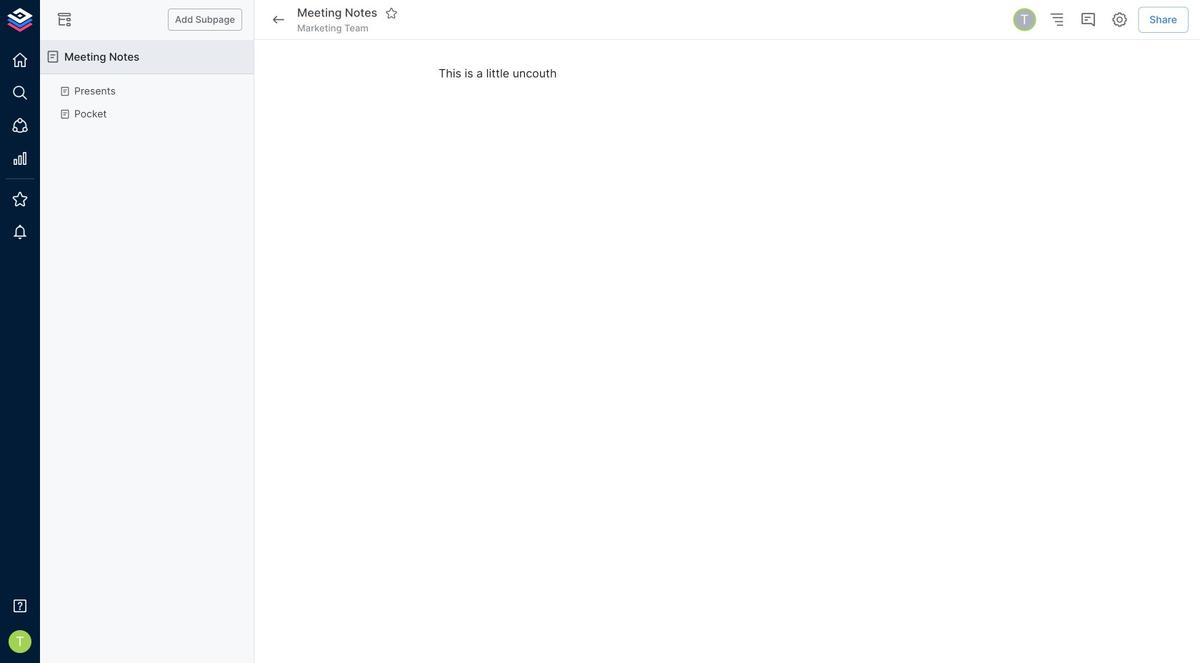 Task type: describe. For each thing, give the bounding box(es) containing it.
settings image
[[1112, 11, 1129, 28]]

comments image
[[1080, 11, 1097, 28]]

hide wiki image
[[56, 11, 73, 28]]

favorite image
[[385, 7, 398, 20]]

go back image
[[270, 11, 287, 28]]



Task type: locate. For each thing, give the bounding box(es) containing it.
table of contents image
[[1049, 11, 1066, 28]]



Task type: vqa. For each thing, say whether or not it's contained in the screenshot.
settings image at the top right of page
yes



